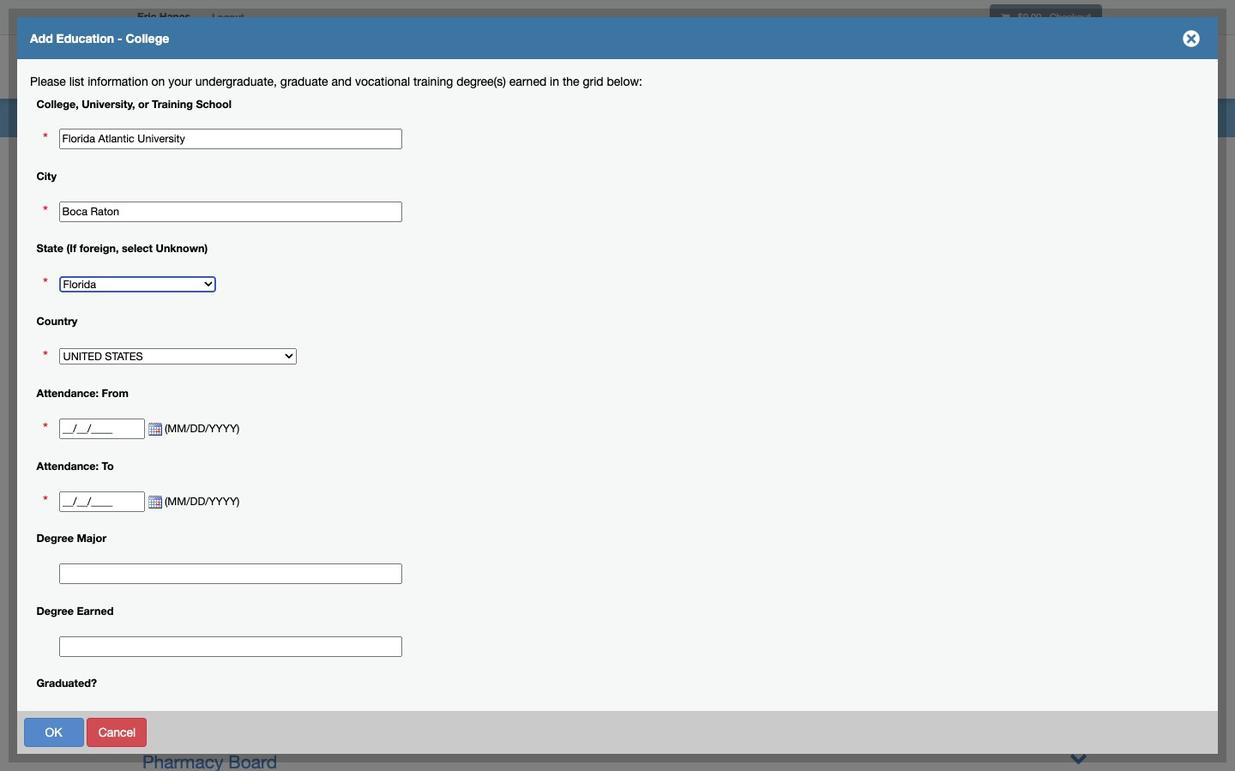 Task type: locate. For each thing, give the bounding box(es) containing it.
1 nurse from the top
[[310, 629, 341, 643]]

0 vertical spatial college, university, or training school
[[36, 97, 232, 110]]

1 horizontal spatial college,
[[287, 342, 329, 354]]

& right lpn
[[343, 506, 355, 526]]

architecture
[[142, 251, 240, 271]]

professional
[[111, 31, 205, 45]]

start
[[134, 576, 160, 590], [134, 629, 160, 643], [134, 656, 160, 669]]

(high
[[399, 195, 426, 208]]

2 vertical spatial information
[[100, 577, 161, 591]]

0 horizontal spatial &
[[343, 506, 355, 526]]

information up "from"
[[93, 358, 154, 372]]

illinois department of financial and professional regulation image
[[129, 39, 520, 94]]

degree for degree major
[[36, 532, 74, 545]]

0 horizontal spatial college,
[[36, 97, 79, 110]]

nurse(rn)
[[104, 88, 159, 101]]

0 vertical spatial practice
[[262, 629, 306, 643]]

2 practice from the top
[[262, 656, 306, 669]]

advanced down nursing board
[[205, 629, 259, 643]]

college, up fingerprint
[[287, 342, 329, 354]]

2 degree from the top
[[36, 605, 74, 618]]

delete this row image
[[244, 222, 258, 235]]

&
[[395, 364, 406, 385], [343, 506, 355, 526]]

primary
[[291, 195, 331, 208]]

1 vertical spatial start link
[[134, 629, 160, 643]]

$0.00
[[1018, 11, 1042, 22]]

1 vertical spatial and
[[80, 297, 100, 311]]

1 vertical spatial application
[[43, 192, 103, 206]]

practice down nursing board
[[262, 629, 306, 643]]

1 advanced from the top
[[205, 629, 259, 643]]

training
[[414, 75, 453, 88]]

0 vertical spatial (mm/dd/yyyy)
[[162, 423, 249, 435]]

edit this row image
[[264, 223, 281, 234]]

state
[[36, 242, 64, 255]]

0 horizontal spatial university,
[[82, 97, 135, 110]]

college, university, or training school inside 25. please list information on your undergraduate, graduate and vocational training degree(s) earned in the grid below: element
[[287, 342, 482, 354]]

1 horizontal spatial &
[[395, 364, 406, 385]]

advanced practice nurse down nursing board
[[205, 629, 341, 643]]

education
[[56, 31, 114, 45], [210, 75, 264, 88], [43, 533, 97, 547], [43, 577, 97, 591]]

university, down information
[[82, 97, 135, 110]]

0 horizontal spatial or
[[138, 97, 149, 110]]

2 advanced practice nurse from the top
[[205, 656, 341, 669]]

degree left earned
[[36, 605, 74, 618]]

1 vertical spatial or
[[471, 195, 482, 208]]

location
[[100, 533, 147, 547]]

or
[[138, 97, 149, 110], [471, 195, 482, 208], [389, 342, 399, 354]]

1 horizontal spatial and
[[332, 75, 352, 88]]

education information up 'marked'
[[210, 75, 329, 88]]

nursing down to
[[103, 489, 145, 503]]

attendance: to
[[36, 460, 114, 473]]

college, inside 25. please list information on your undergraduate, graduate and vocational training degree(s) earned in the grid below: element
[[287, 342, 329, 354]]

school inside 25. please list information on your undergraduate, graduate and vocational training degree(s) earned in the grid below: element
[[447, 342, 482, 354]]

1 horizontal spatial or
[[389, 342, 399, 354]]

add
[[30, 31, 53, 45]]

0 horizontal spatial and
[[80, 297, 100, 311]]

action inside 24. please list information on your primary school education in the grid below: element
[[244, 195, 278, 208]]

education information up earned
[[43, 577, 161, 591]]

0 vertical spatial action
[[244, 195, 278, 208]]

list
[[69, 75, 84, 88]]

Attendance: From text field
[[59, 419, 145, 440]]

or for please list information on your undergraduate, graduate and vocational training degree(s) earned in the grid below:
[[138, 97, 149, 110]]

university, inside 25. please list information on your undergraduate, graduate and vocational training degree(s) earned in the grid below: element
[[332, 342, 386, 354]]

1 start from the top
[[134, 576, 160, 590]]

1 application from the top
[[43, 105, 103, 118]]

school for action
[[447, 342, 482, 354]]

party
[[43, 253, 71, 267]]

0 vertical spatial training
[[152, 97, 193, 110]]

university, for action
[[332, 342, 386, 354]]

2 (mm/dd/yyyy) from the top
[[162, 495, 249, 508]]

2 action from the top
[[244, 342, 278, 354]]

college, university, or training school up detective, security, fingerprint & alarm contractor board link
[[287, 342, 482, 354]]

or left ged)
[[471, 195, 482, 208]]

1 vertical spatial action
[[244, 342, 278, 354]]

alarm
[[411, 364, 458, 385]]

(mm/dd/yyyy) for attendance: to text box
[[162, 495, 249, 508]]

college, university, or training school down information
[[36, 97, 232, 110]]

1 vertical spatial college, university, or training school
[[287, 342, 482, 354]]

0 vertical spatial advanced
[[205, 629, 259, 643]]

1 vertical spatial attendance:
[[36, 460, 99, 473]]

1 action from the top
[[244, 195, 278, 208]]

and
[[332, 75, 352, 88], [80, 297, 100, 311]]

training up alarm
[[402, 342, 444, 354]]

* up 'public'
[[43, 275, 48, 292]]

advanced practice nurse up occupational therapy board
[[205, 656, 341, 669]]

1 (mm/dd/yyyy) from the top
[[162, 423, 249, 435]]

0 vertical spatial start link
[[134, 576, 160, 590]]

school up alarm
[[447, 342, 482, 354]]

personal information
[[43, 358, 154, 372]]

to
[[102, 460, 114, 473]]

2 start from the top
[[134, 629, 160, 643]]

grid
[[583, 75, 604, 88]]

1 vertical spatial nursing
[[142, 506, 205, 526]]

nursing board (rn, lpn & apn)
[[142, 506, 401, 526]]

degree left major
[[36, 532, 74, 545]]

2 start link from the top
[[134, 629, 160, 643]]

2 attendance: from the top
[[36, 460, 99, 473]]

and up "addresses"
[[80, 297, 100, 311]]

1 horizontal spatial university,
[[332, 342, 386, 354]]

add education - college
[[30, 31, 169, 45]]

registered nurse(rn) application instructions
[[43, 88, 169, 118]]

information
[[268, 75, 329, 88], [93, 358, 154, 372], [100, 577, 161, 591]]

2 vertical spatial start link
[[134, 656, 160, 669]]

0 horizontal spatial school
[[196, 97, 232, 110]]

0 vertical spatial university,
[[82, 97, 135, 110]]

2 advanced from the top
[[205, 656, 259, 669]]

& left alarm
[[395, 364, 406, 385]]

select
[[122, 242, 153, 255]]

0 vertical spatial nurse
[[310, 629, 341, 643]]

collection
[[142, 279, 223, 300]]

0 vertical spatial or
[[138, 97, 149, 110]]

attendance:
[[36, 387, 99, 400], [36, 460, 99, 473]]

1 attendance: from the top
[[36, 387, 99, 400]]

or down information
[[138, 97, 149, 110]]

earned
[[77, 605, 114, 618]]

in
[[550, 75, 560, 88]]

0 vertical spatial application
[[43, 105, 103, 118]]

attendance: for attendance: from
[[36, 387, 99, 400]]

limited
[[142, 392, 202, 413]]

1 vertical spatial nurse
[[310, 656, 341, 669]]

attendance: up of
[[36, 387, 99, 400]]

education up fields
[[210, 75, 264, 88]]

1 vertical spatial degree
[[36, 605, 74, 618]]

action inside 25. please list information on your undergraduate, graduate and vocational training degree(s) earned in the grid below: element
[[244, 342, 278, 354]]

temporary
[[43, 489, 100, 503]]

my
[[898, 63, 913, 75]]

0 horizontal spatial college, university, or training school
[[36, 97, 232, 110]]

attendance: from
[[36, 387, 129, 400]]

advanced
[[205, 629, 259, 643], [205, 656, 259, 669]]

1 vertical spatial advanced
[[205, 656, 259, 669]]

company
[[273, 392, 351, 413]]

1 vertical spatial advanced practice nurse
[[205, 656, 341, 669]]

online services
[[993, 63, 1085, 75]]

information down location at the left bottom
[[100, 577, 161, 591]]

2 vertical spatial nursing
[[205, 576, 246, 590]]

occupational therapy board
[[142, 724, 374, 744]]

online services link
[[980, 39, 1107, 99]]

1 vertical spatial training
[[402, 342, 444, 354]]

1 horizontal spatial college, university, or training school
[[287, 342, 482, 354]]

university, up fingerprint
[[332, 342, 386, 354]]

degree
[[36, 532, 74, 545], [36, 605, 74, 618]]

1 vertical spatial &
[[343, 506, 355, 526]]

training down your
[[152, 97, 193, 110]]

massage
[[142, 421, 216, 441]]

or up detective, security, fingerprint & alarm contractor board link
[[389, 342, 399, 354]]

* down date on the left of page
[[43, 420, 48, 437]]

0 vertical spatial education information
[[210, 75, 329, 88]]

0 vertical spatial degree
[[36, 532, 74, 545]]

None image field
[[145, 423, 162, 437], [145, 496, 162, 509], [145, 423, 162, 437], [145, 496, 162, 509]]

1 horizontal spatial training
[[402, 342, 444, 354]]

1 degree from the top
[[36, 532, 74, 545]]

0 vertical spatial therapy
[[221, 421, 286, 441]]

None button
[[24, 718, 84, 747], [87, 718, 147, 747], [217, 718, 285, 747], [289, 718, 336, 747], [1093, 718, 1199, 747], [24, 718, 84, 747], [87, 718, 147, 747], [217, 718, 285, 747], [289, 718, 336, 747], [1093, 718, 1199, 747]]

advanced for third start "link" from the top
[[205, 656, 259, 669]]

1 vertical spatial university,
[[332, 342, 386, 354]]

chevron down image
[[1070, 749, 1088, 767]]

1 vertical spatial college,
[[287, 342, 329, 354]]

eric
[[137, 10, 157, 23]]

college, for action
[[287, 342, 329, 354]]

school left type
[[334, 195, 369, 208]]

& inside dental board detective, security, fingerprint & alarm contractor board limited liability company massage therapy board
[[395, 364, 406, 385]]

application down city
[[43, 192, 103, 206]]

practice up occupational therapy board link
[[262, 656, 306, 669]]

dental board link
[[142, 336, 248, 356]]

0 vertical spatial &
[[395, 364, 406, 385]]

apn)
[[360, 506, 401, 526]]

close window image
[[1178, 25, 1206, 52], [1178, 25, 1206, 52]]

advanced practice nurse for third start "link" from the top
[[205, 656, 341, 669]]

0 horizontal spatial training
[[152, 97, 193, 110]]

2 nurse from the top
[[310, 656, 341, 669]]

university,
[[82, 97, 135, 110], [332, 342, 386, 354]]

college, university, or training school
[[36, 97, 232, 110], [287, 342, 482, 354]]

1 vertical spatial practice
[[262, 656, 306, 669]]

and right graduate
[[332, 75, 352, 88]]

1 vertical spatial therapy
[[255, 724, 320, 744]]

* down the attendance: to
[[43, 493, 48, 510]]

mailing
[[103, 297, 142, 311]]

1 advanced practice nurse from the top
[[205, 629, 341, 643]]

college,
[[36, 97, 79, 110], [287, 342, 329, 354]]

* down city
[[43, 203, 48, 220]]

action up security,
[[244, 342, 278, 354]]

information up the 'with'
[[268, 75, 329, 88]]

nursing for nursing board
[[205, 576, 246, 590]]

2 vertical spatial or
[[389, 342, 399, 354]]

major
[[77, 532, 107, 545]]

college, down please
[[36, 97, 79, 110]]

education down temporary
[[43, 533, 97, 547]]

0 vertical spatial advanced practice nurse
[[205, 629, 341, 643]]

0 vertical spatial attendance:
[[36, 387, 99, 400]]

* down graduated?
[[43, 710, 48, 727]]

Attendance: To text field
[[59, 492, 145, 512]]

2 vertical spatial start
[[134, 656, 160, 669]]

2 horizontal spatial school
[[447, 342, 482, 354]]

nursing up degree earned text box
[[205, 576, 246, 590]]

advanced practice nurse
[[205, 629, 341, 643], [205, 656, 341, 669]]

1 start link from the top
[[134, 576, 160, 590]]

0 vertical spatial college,
[[36, 97, 79, 110]]

therapy
[[221, 421, 286, 441], [255, 724, 320, 744]]

1 vertical spatial (mm/dd/yyyy)
[[162, 495, 249, 508]]

fields
[[210, 117, 244, 131]]

detective, security, fingerprint & alarm contractor board link
[[142, 364, 603, 385]]

1 practice from the top
[[262, 629, 306, 643]]

3 start from the top
[[134, 656, 160, 669]]

checkout
[[1050, 11, 1092, 22]]

below:
[[607, 75, 643, 88]]

start link
[[134, 576, 160, 590], [134, 629, 160, 643], [134, 656, 160, 669]]

0 vertical spatial school
[[196, 97, 232, 110]]

2 horizontal spatial or
[[471, 195, 482, 208]]

action up the delete this row icon
[[244, 195, 278, 208]]

undergraduate,
[[195, 75, 277, 88]]

nursing for nursing board (rn, lpn & apn)
[[142, 506, 205, 526]]

nursing down "permit"
[[142, 506, 205, 526]]

advanced up occupational therapy board
[[205, 656, 259, 669]]

0 vertical spatial start
[[134, 576, 160, 590]]

(if
[[67, 242, 77, 255]]

1 vertical spatial start
[[134, 629, 160, 643]]

application down registered
[[43, 105, 103, 118]]

vocational
[[355, 75, 410, 88]]

training
[[152, 97, 193, 110], [402, 342, 444, 354]]

1 vertical spatial education information
[[43, 577, 161, 591]]

permit
[[148, 489, 183, 503]]

college
[[126, 31, 169, 45]]

liability
[[207, 392, 268, 413]]

logout link
[[199, 0, 257, 34]]

your
[[168, 75, 192, 88]]

attendance: up temporary
[[36, 460, 99, 473]]

2 vertical spatial school
[[447, 342, 482, 354]]

3 start link from the top
[[134, 656, 160, 669]]

for
[[117, 236, 131, 250]]

or for action
[[389, 342, 399, 354]]

0 horizontal spatial education information
[[43, 577, 161, 591]]

action for primary school type (high school, or ged)
[[244, 195, 278, 208]]

nursing board
[[205, 576, 282, 590]]

* left are
[[388, 117, 393, 131]]

school up fields
[[196, 97, 232, 110]]

nursing
[[103, 489, 145, 503], [142, 506, 205, 526], [205, 576, 246, 590]]

1 vertical spatial school
[[334, 195, 369, 208]]



Task type: describe. For each thing, give the bounding box(es) containing it.
degree(s)
[[457, 75, 506, 88]]

my account
[[898, 63, 966, 75]]

(mm/dd/yyyy) for "attendance: from" text box
[[162, 423, 249, 435]]

college, university, or training school for action
[[287, 342, 482, 354]]

eric hanes
[[137, 10, 191, 23]]

earned
[[510, 75, 547, 88]]

ged)
[[485, 195, 511, 208]]

-
[[117, 31, 122, 45]]

university, for please list information on your undergraduate, graduate and vocational training degree(s) earned in the grid below:
[[82, 97, 135, 110]]

foreign,
[[80, 242, 119, 255]]

1 horizontal spatial school
[[334, 195, 369, 208]]

state (if foreign, select unknown)
[[36, 242, 208, 255]]

information
[[88, 75, 148, 88]]

college, for please list information on your undergraduate, graduate and vocational training degree(s) earned in the grid below:
[[36, 97, 79, 110]]

1 vertical spatial information
[[93, 358, 154, 372]]

birth
[[85, 402, 111, 415]]

lpn
[[304, 506, 338, 526]]

accounting
[[142, 222, 234, 243]]

training for action
[[402, 342, 444, 354]]

1 horizontal spatial education information
[[210, 75, 329, 88]]

attendance: for attendance: to
[[36, 460, 99, 473]]

College, University, or Training School text field
[[59, 129, 402, 150]]

online
[[993, 63, 1030, 75]]

agency
[[228, 279, 289, 300]]

the
[[563, 75, 580, 88]]

an
[[322, 117, 336, 131]]

public
[[43, 297, 76, 311]]

authorization for third- party contact
[[43, 236, 167, 267]]

status
[[85, 148, 119, 162]]

detective,
[[142, 364, 223, 385]]

registered
[[30, 31, 107, 45]]

start for second start "link" from the top
[[134, 629, 160, 643]]

type
[[372, 195, 396, 208]]

occupational
[[142, 724, 250, 744]]

hanes
[[159, 10, 191, 23]]

0 vertical spatial information
[[268, 75, 329, 88]]

home link
[[826, 39, 884, 99]]

medical corporation link
[[142, 477, 307, 498]]

medical
[[142, 477, 206, 498]]

start for 1st start "link" from the top
[[134, 576, 160, 590]]

registered professional nurse
[[30, 31, 250, 45]]

my account link
[[884, 39, 980, 99]]

education up degree earned
[[43, 577, 97, 591]]

2 application from the top
[[43, 192, 103, 206]]

military status
[[43, 148, 119, 162]]

marked
[[248, 117, 291, 131]]

nursing board (rn, lpn & apn) link
[[142, 506, 401, 526]]

instructions
[[107, 105, 169, 118]]

college, university, or training school for please list information on your undergraduate, graduate and vocational training degree(s) earned in the grid below:
[[36, 97, 232, 110]]

corporation
[[211, 477, 307, 498]]

dental board detective, security, fingerprint & alarm contractor board limited liability company massage therapy board
[[142, 336, 603, 441]]

(rn,
[[264, 506, 299, 526]]

0 vertical spatial nursing
[[103, 489, 145, 503]]

of
[[71, 402, 82, 415]]

authorization
[[43, 236, 114, 250]]

architecture board link
[[142, 251, 293, 271]]

advanced for second start "link" from the top
[[205, 629, 259, 643]]

24. please list information on your primary school education in the grid below: element
[[239, 189, 1108, 241]]

with
[[295, 117, 319, 131]]

dental
[[142, 336, 194, 356]]

services
[[1033, 63, 1082, 75]]

date of birth
[[43, 402, 111, 415]]

* up military
[[43, 130, 48, 147]]

action for college, university, or training school
[[244, 342, 278, 354]]

accounting board link
[[142, 222, 288, 243]]

0 vertical spatial and
[[332, 75, 352, 88]]

therapy inside dental board detective, security, fingerprint & alarm contractor board limited liability company massage therapy board
[[221, 421, 286, 441]]

registered
[[43, 88, 101, 101]]

account
[[916, 63, 966, 75]]

home
[[840, 63, 870, 75]]

school,
[[429, 195, 468, 208]]

fingerprint
[[303, 364, 390, 385]]

city
[[36, 170, 57, 183]]

degree major
[[36, 532, 107, 545]]

logout
[[212, 11, 244, 22]]

shopping cart image
[[1002, 13, 1011, 22]]

start for third start "link" from the top
[[134, 656, 160, 669]]

public and mailing addresses
[[43, 297, 142, 328]]

* down country at the top of page
[[43, 348, 48, 365]]

school for please list information on your undergraduate, graduate and vocational training degree(s) earned in the grid below:
[[196, 97, 232, 110]]

application method
[[43, 192, 148, 206]]

are
[[397, 117, 415, 131]]

application inside registered nurse(rn) application instructions
[[43, 105, 103, 118]]

collection agency board link
[[142, 279, 342, 300]]

third-
[[135, 236, 167, 250]]

Degree Earned text field
[[59, 637, 402, 657]]

25. please list information on your undergraduate, graduate and vocational training degree(s) earned in the grid below: element
[[239, 336, 1173, 387]]

please
[[30, 75, 66, 88]]

country
[[36, 315, 78, 328]]

degree for degree earned
[[36, 605, 74, 618]]

medical corporation
[[142, 477, 307, 498]]

unknown)
[[156, 242, 208, 255]]

degree earned
[[36, 605, 114, 618]]

close window image for add education - college
[[1178, 25, 1206, 52]]

close window image for registered professional nurse
[[1178, 25, 1206, 52]]

addresses
[[43, 314, 100, 328]]

training for please list information on your undergraduate, graduate and vocational training degree(s) earned in the grid below:
[[152, 97, 193, 110]]

Degree Major text field
[[59, 564, 402, 585]]

and inside public and mailing addresses
[[80, 297, 100, 311]]

City text field
[[59, 202, 402, 222]]

contact
[[74, 253, 117, 267]]

please list information on your undergraduate, graduate and vocational training degree(s) earned in the grid below:
[[30, 75, 643, 88]]

advanced practice nurse for second start "link" from the top
[[205, 629, 341, 643]]

massage therapy board link
[[142, 421, 340, 441]]

graduate
[[281, 75, 328, 88]]

date
[[43, 402, 68, 415]]

education left -
[[56, 31, 114, 45]]

occupational therapy board link
[[142, 724, 374, 744]]

temporary nursing permit
[[43, 489, 183, 503]]

contractor
[[463, 364, 549, 385]]

graduated
[[291, 221, 342, 234]]



Task type: vqa. For each thing, say whether or not it's contained in the screenshot.
University, to the bottom
yes



